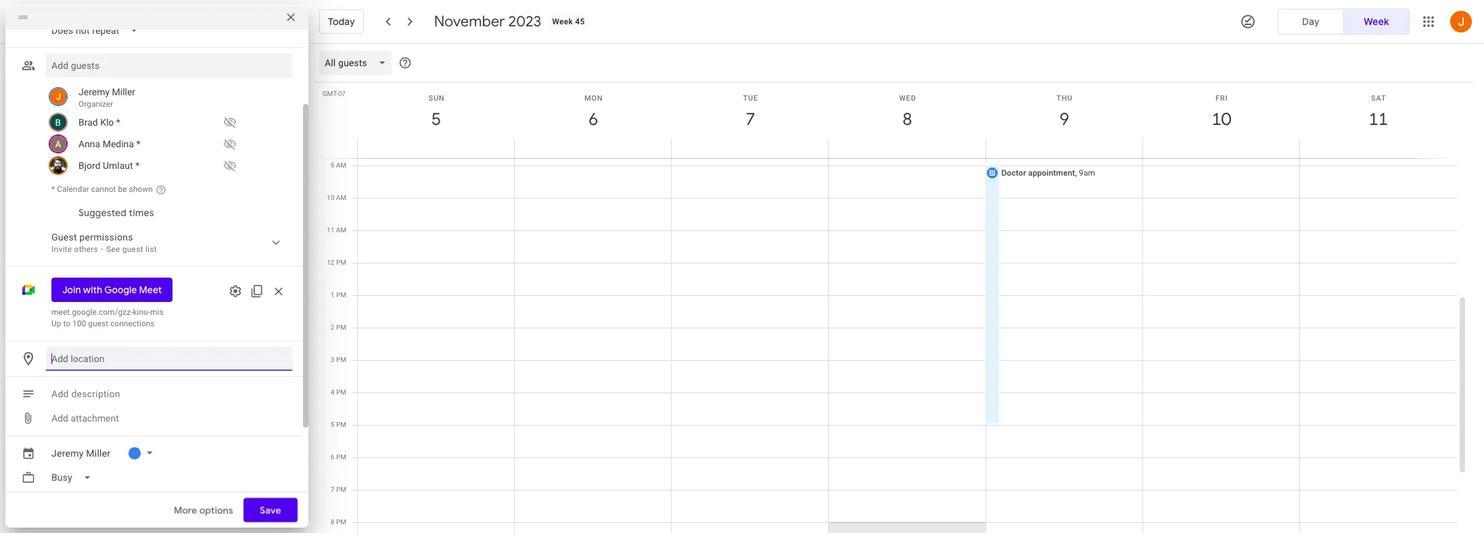 Task type: describe. For each thing, give the bounding box(es) containing it.
mon
[[584, 94, 603, 103]]

8 pm
[[331, 519, 346, 526]]

3 pm
[[331, 356, 346, 364]]

8 inside wed 8
[[902, 108, 911, 131]]

join with google meet
[[62, 284, 162, 296]]

4 pm
[[331, 389, 346, 396]]

1 vertical spatial 7
[[331, 486, 334, 494]]

sun 5
[[429, 94, 445, 131]]

jeremy miller organizer
[[78, 87, 135, 109]]

7 pm
[[331, 486, 346, 494]]

guest inside meet.google.com/gzz-kinu-mis up to 100 guest connections
[[88, 319, 108, 329]]

meet.google.com/gzz-kinu-mis up to 100 guest connections
[[51, 308, 163, 329]]

guest
[[51, 232, 77, 243]]

gmt-07
[[323, 90, 346, 97]]

see
[[106, 245, 120, 254]]

add attachment button
[[46, 407, 124, 431]]

shown
[[129, 185, 153, 194]]

suggested times
[[78, 207, 154, 219]]

bjord umlaut tree item
[[46, 155, 292, 177]]

mon 6
[[584, 94, 603, 131]]

appointment
[[1028, 168, 1075, 178]]

fri 10
[[1211, 94, 1230, 131]]

5 column header
[[357, 83, 515, 158]]

meet
[[139, 284, 162, 296]]

week 45
[[552, 17, 585, 26]]

add description
[[51, 389, 120, 400]]

bjord umlaut *
[[78, 160, 139, 171]]

sat
[[1371, 94, 1386, 103]]

saturday, november 11 element
[[1363, 104, 1394, 135]]

brad klo *
[[78, 117, 120, 128]]

pm for 1 pm
[[336, 292, 346, 299]]

9 inside thu 9
[[1059, 108, 1068, 131]]

calendar
[[57, 185, 89, 194]]

organizer
[[78, 99, 113, 109]]

brad
[[78, 117, 98, 128]]

,
[[1075, 168, 1077, 178]]

11 inside column header
[[1368, 108, 1387, 131]]

5 inside sun 5
[[431, 108, 440, 131]]

pm for 8 pm
[[336, 519, 346, 526]]

6 inside mon 6
[[588, 108, 597, 131]]

11 am
[[327, 227, 346, 234]]

november
[[434, 12, 505, 31]]

jeremy miller
[[51, 448, 111, 459]]

anna medina *
[[78, 139, 140, 149]]

cannot
[[91, 185, 116, 194]]

be
[[118, 185, 127, 194]]

4
[[331, 389, 334, 396]]

guest permissions
[[51, 232, 133, 243]]

2
[[331, 324, 334, 331]]

am for 11 am
[[336, 227, 346, 234]]

attachment
[[71, 413, 119, 424]]

connections
[[110, 319, 155, 329]]

klo
[[100, 117, 114, 128]]

google
[[104, 284, 137, 296]]

doctor appointment , 9am
[[1002, 168, 1095, 178]]

1 vertical spatial 10
[[327, 194, 334, 202]]

show schedule of brad klo image
[[219, 112, 241, 133]]

miller for jeremy miller organizer
[[112, 87, 135, 97]]

0 horizontal spatial 6
[[331, 454, 334, 461]]

pm for 12 pm
[[336, 259, 346, 267]]

10 column header
[[1142, 83, 1300, 158]]

sat 11
[[1368, 94, 1387, 131]]

add for add description
[[51, 389, 69, 400]]

add for add attachment
[[51, 413, 68, 424]]

anna medina tree item
[[46, 133, 292, 155]]

show schedule of anna medina image
[[219, 133, 241, 155]]

3
[[331, 356, 334, 364]]

invite
[[51, 245, 72, 254]]

mis
[[150, 308, 163, 317]]

guests invited to this event. tree
[[46, 83, 292, 177]]

45
[[575, 17, 585, 26]]

8 column header
[[828, 83, 986, 158]]

Day radio
[[1278, 9, 1344, 34]]

invite others
[[51, 245, 98, 254]]



Task type: vqa. For each thing, say whether or not it's contained in the screenshot.
7 PM
yes



Task type: locate. For each thing, give the bounding box(es) containing it.
brad klo tree item
[[46, 112, 292, 133]]

0 vertical spatial 5
[[431, 108, 440, 131]]

add inside dropdown button
[[51, 389, 69, 400]]

1 horizontal spatial 5
[[431, 108, 440, 131]]

am for 9 am
[[336, 162, 346, 169]]

7 pm from the top
[[336, 454, 346, 461]]

pm right 2
[[336, 324, 346, 331]]

1 vertical spatial jeremy
[[51, 448, 84, 459]]

sunday, november 5 element
[[421, 104, 452, 135]]

jeremy for jeremy miller
[[51, 448, 84, 459]]

* right umlaut on the left top
[[135, 160, 139, 171]]

today
[[328, 16, 355, 28]]

1 vertical spatial 8
[[331, 519, 334, 526]]

1 horizontal spatial 10
[[1211, 108, 1230, 131]]

0 vertical spatial 10
[[1211, 108, 1230, 131]]

1 vertical spatial 11
[[327, 227, 334, 234]]

07
[[338, 90, 346, 97]]

9 column header
[[985, 83, 1143, 158]]

0 horizontal spatial guest
[[88, 319, 108, 329]]

add inside button
[[51, 413, 68, 424]]

3 am from the top
[[336, 227, 346, 234]]

pm up 7 pm at the bottom left
[[336, 454, 346, 461]]

pm for 5 pm
[[336, 421, 346, 429]]

Location text field
[[51, 347, 287, 371]]

5
[[431, 108, 440, 131], [331, 421, 334, 429]]

12
[[327, 259, 334, 267]]

10 down fri
[[1211, 108, 1230, 131]]

1 pm from the top
[[336, 259, 346, 267]]

6
[[588, 108, 597, 131], [331, 454, 334, 461]]

1 horizontal spatial 9
[[1059, 108, 1068, 131]]

2023
[[508, 12, 541, 31]]

monday, november 6 element
[[578, 104, 609, 135]]

jeremy
[[78, 87, 110, 97], [51, 448, 84, 459]]

kinu-
[[133, 308, 150, 317]]

9 pm from the top
[[336, 519, 346, 526]]

1 am from the top
[[336, 162, 346, 169]]

am up '10 am'
[[336, 162, 346, 169]]

tue 7
[[743, 94, 758, 131]]

10 am
[[327, 194, 346, 202]]

tue
[[743, 94, 758, 103]]

* inside "brad klo" tree item
[[116, 117, 120, 128]]

6 pm
[[331, 454, 346, 461]]

0 vertical spatial jeremy
[[78, 87, 110, 97]]

5 pm from the top
[[336, 389, 346, 396]]

miller
[[112, 87, 135, 97], [86, 448, 111, 459]]

wednesday, november 8 element
[[892, 104, 923, 135]]

9 am
[[331, 162, 346, 169]]

0 vertical spatial am
[[336, 162, 346, 169]]

8 pm from the top
[[336, 486, 346, 494]]

am up 12 pm
[[336, 227, 346, 234]]

pm right 12
[[336, 259, 346, 267]]

11 down sat
[[1368, 108, 1387, 131]]

pm
[[336, 259, 346, 267], [336, 292, 346, 299], [336, 324, 346, 331], [336, 356, 346, 364], [336, 389, 346, 396], [336, 421, 346, 429], [336, 454, 346, 461], [336, 486, 346, 494], [336, 519, 346, 526]]

guest
[[122, 245, 143, 254], [88, 319, 108, 329]]

tuesday, november 7 element
[[735, 104, 766, 135]]

1 pm
[[331, 292, 346, 299]]

miller up organizer
[[112, 87, 135, 97]]

miller for jeremy miller
[[86, 448, 111, 459]]

join with google meet link
[[51, 278, 173, 302]]

5 pm
[[331, 421, 346, 429]]

0 horizontal spatial 9
[[331, 162, 334, 169]]

week left the "45"
[[552, 17, 573, 26]]

1 add from the top
[[51, 389, 69, 400]]

others
[[74, 245, 98, 254]]

today button
[[319, 5, 364, 38]]

show schedule of bjord umlaut image
[[219, 155, 241, 177]]

0 vertical spatial 8
[[902, 108, 911, 131]]

0 vertical spatial guest
[[122, 245, 143, 254]]

2 pm
[[331, 324, 346, 331]]

anna
[[78, 139, 100, 149]]

5 down 'sun'
[[431, 108, 440, 131]]

6 up 7 pm at the bottom left
[[331, 454, 334, 461]]

0 horizontal spatial 7
[[331, 486, 334, 494]]

pm for 3 pm
[[336, 356, 346, 364]]

pm right 3
[[336, 356, 346, 364]]

11 column header
[[1299, 83, 1457, 158]]

join
[[62, 284, 81, 296]]

jeremy miller, organizer tree item
[[46, 83, 292, 112]]

doctor
[[1002, 168, 1026, 178]]

0 horizontal spatial 8
[[331, 519, 334, 526]]

* for bjord umlaut *
[[135, 160, 139, 171]]

8 down wed
[[902, 108, 911, 131]]

see guest list
[[106, 245, 157, 254]]

0 vertical spatial 11
[[1368, 108, 1387, 131]]

option group containing day
[[1278, 9, 1410, 34]]

pm for 7 pm
[[336, 486, 346, 494]]

9
[[1059, 108, 1068, 131], [331, 162, 334, 169]]

* right 'medina'
[[136, 139, 140, 149]]

1 horizontal spatial 7
[[745, 108, 754, 131]]

* for brad klo *
[[116, 117, 120, 128]]

2 add from the top
[[51, 413, 68, 424]]

week for week 45
[[552, 17, 573, 26]]

suggested
[[78, 207, 127, 219]]

12 pm
[[327, 259, 346, 267]]

7 column header
[[671, 83, 829, 158]]

guest down meet.google.com/gzz-
[[88, 319, 108, 329]]

add
[[51, 389, 69, 400], [51, 413, 68, 424]]

1 vertical spatial 5
[[331, 421, 334, 429]]

miller inside jeremy miller organizer
[[112, 87, 135, 97]]

1 vertical spatial miller
[[86, 448, 111, 459]]

7
[[745, 108, 754, 131], [331, 486, 334, 494]]

day
[[1302, 16, 1320, 28]]

bjord
[[78, 160, 100, 171]]

am
[[336, 162, 346, 169], [336, 194, 346, 202], [336, 227, 346, 234]]

1 vertical spatial add
[[51, 413, 68, 424]]

100
[[72, 319, 86, 329]]

11 up 12
[[327, 227, 334, 234]]

1 horizontal spatial 6
[[588, 108, 597, 131]]

0 horizontal spatial 11
[[327, 227, 334, 234]]

jeremy inside jeremy miller organizer
[[78, 87, 110, 97]]

*
[[116, 117, 120, 128], [136, 139, 140, 149], [135, 160, 139, 171], [51, 185, 55, 194]]

thursday, november 9 element
[[1049, 104, 1080, 135]]

2 vertical spatial am
[[336, 227, 346, 234]]

wed 8
[[899, 94, 916, 131]]

5 down 4
[[331, 421, 334, 429]]

Guests text field
[[51, 53, 287, 78]]

6 column header
[[514, 83, 672, 158]]

november 2023
[[434, 12, 541, 31]]

times
[[129, 207, 154, 219]]

0 horizontal spatial week
[[552, 17, 573, 26]]

0 horizontal spatial miller
[[86, 448, 111, 459]]

1
[[331, 292, 334, 299]]

jeremy down the add attachment
[[51, 448, 84, 459]]

pm for 6 pm
[[336, 454, 346, 461]]

1 vertical spatial am
[[336, 194, 346, 202]]

add description button
[[46, 382, 292, 407]]

add up add attachment button
[[51, 389, 69, 400]]

list
[[145, 245, 157, 254]]

pm for 2 pm
[[336, 324, 346, 331]]

0 vertical spatial 9
[[1059, 108, 1068, 131]]

pm for 4 pm
[[336, 389, 346, 396]]

grid
[[314, 44, 1468, 534]]

* calendar cannot be shown
[[51, 185, 153, 194]]

0 vertical spatial 6
[[588, 108, 597, 131]]

week
[[1364, 16, 1389, 28], [552, 17, 573, 26]]

1 horizontal spatial 11
[[1368, 108, 1387, 131]]

guest left list
[[122, 245, 143, 254]]

4 pm from the top
[[336, 356, 346, 364]]

7 inside the tue 7
[[745, 108, 754, 131]]

Week radio
[[1343, 9, 1410, 34]]

2 am from the top
[[336, 194, 346, 202]]

jeremy for jeremy miller organizer
[[78, 87, 110, 97]]

description
[[71, 389, 120, 400]]

grid containing 5
[[314, 44, 1468, 534]]

miller down attachment
[[86, 448, 111, 459]]

option group
[[1278, 9, 1410, 34]]

1 horizontal spatial guest
[[122, 245, 143, 254]]

* inside 'bjord umlaut' tree item
[[135, 160, 139, 171]]

6 down "mon"
[[588, 108, 597, 131]]

10 inside column header
[[1211, 108, 1230, 131]]

1 vertical spatial guest
[[88, 319, 108, 329]]

9 up '10 am'
[[331, 162, 334, 169]]

pm right 4
[[336, 389, 346, 396]]

suggested times button
[[73, 201, 159, 225]]

2 pm from the top
[[336, 292, 346, 299]]

8
[[902, 108, 911, 131], [331, 519, 334, 526]]

fri
[[1216, 94, 1228, 103]]

* for anna medina *
[[136, 139, 140, 149]]

0 vertical spatial 7
[[745, 108, 754, 131]]

7 down tue
[[745, 108, 754, 131]]

0 vertical spatial miller
[[112, 87, 135, 97]]

week for week
[[1364, 16, 1389, 28]]

umlaut
[[103, 160, 133, 171]]

3 pm from the top
[[336, 324, 346, 331]]

* left calendar
[[51, 185, 55, 194]]

jeremy up organizer
[[78, 87, 110, 97]]

to
[[63, 319, 70, 329]]

thu
[[1057, 94, 1073, 103]]

11
[[1368, 108, 1387, 131], [327, 227, 334, 234]]

am down 9 am
[[336, 194, 346, 202]]

7 down 6 pm
[[331, 486, 334, 494]]

am for 10 am
[[336, 194, 346, 202]]

6 pm from the top
[[336, 421, 346, 429]]

add attachment
[[51, 413, 119, 424]]

friday, november 10 element
[[1206, 104, 1237, 135]]

9 down "thu"
[[1059, 108, 1068, 131]]

week right the day radio
[[1364, 16, 1389, 28]]

0 vertical spatial add
[[51, 389, 69, 400]]

pm down 7 pm at the bottom left
[[336, 519, 346, 526]]

* inside anna medina "tree item"
[[136, 139, 140, 149]]

wed
[[899, 94, 916, 103]]

pm right the 1
[[336, 292, 346, 299]]

1 horizontal spatial miller
[[112, 87, 135, 97]]

meet.google.com/gzz-
[[51, 308, 133, 317]]

permissions
[[79, 232, 133, 243]]

None field
[[46, 18, 149, 43], [319, 51, 397, 75], [46, 466, 102, 490], [46, 18, 149, 43], [319, 51, 397, 75], [46, 466, 102, 490]]

pm down 6 pm
[[336, 486, 346, 494]]

0 horizontal spatial 5
[[331, 421, 334, 429]]

sun
[[429, 94, 445, 103]]

1 vertical spatial 9
[[331, 162, 334, 169]]

10 up the 11 am
[[327, 194, 334, 202]]

week inside radio
[[1364, 16, 1389, 28]]

add left attachment
[[51, 413, 68, 424]]

gmt-
[[323, 90, 338, 97]]

8 down 7 pm at the bottom left
[[331, 519, 334, 526]]

10
[[1211, 108, 1230, 131], [327, 194, 334, 202]]

1 vertical spatial 6
[[331, 454, 334, 461]]

9am
[[1079, 168, 1095, 178]]

0 horizontal spatial 10
[[327, 194, 334, 202]]

medina
[[103, 139, 134, 149]]

* right klo
[[116, 117, 120, 128]]

pm down 4 pm
[[336, 421, 346, 429]]

1 horizontal spatial 8
[[902, 108, 911, 131]]

up
[[51, 319, 61, 329]]

1 horizontal spatial week
[[1364, 16, 1389, 28]]

thu 9
[[1057, 94, 1073, 131]]

with
[[83, 284, 102, 296]]



